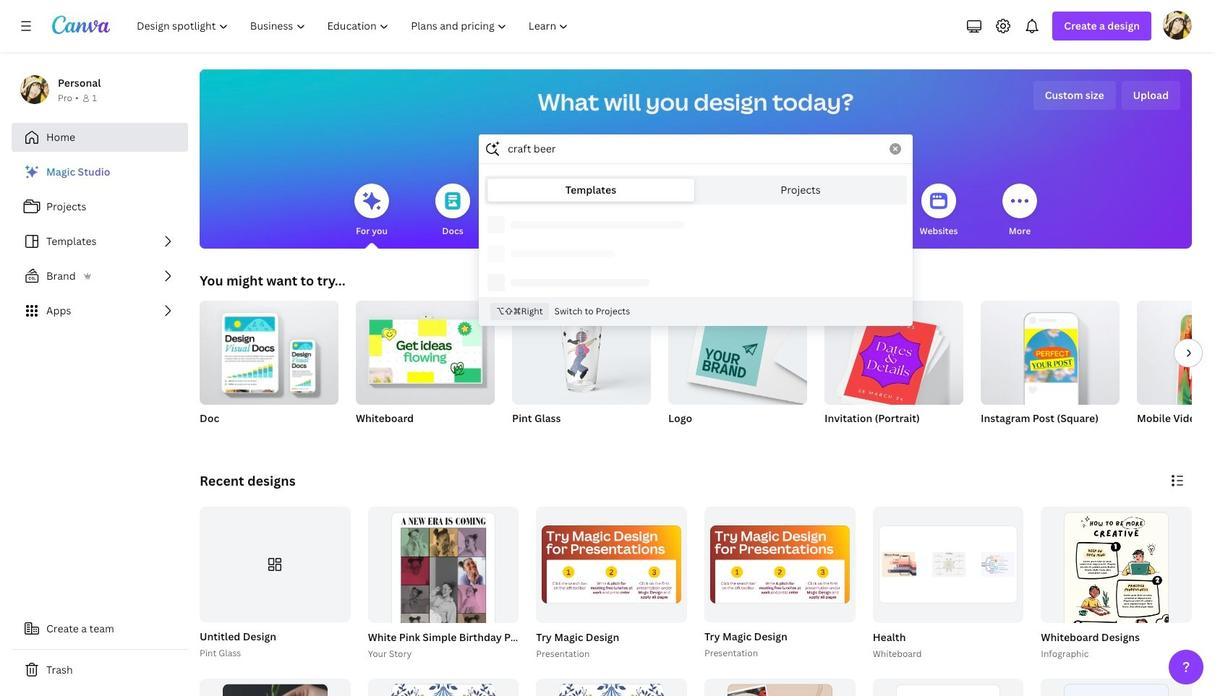 Task type: vqa. For each thing, say whether or not it's contained in the screenshot.
Notes
no



Task type: locate. For each thing, give the bounding box(es) containing it.
list
[[12, 158, 188, 326]]

group
[[200, 295, 339, 444], [200, 295, 339, 405], [356, 295, 495, 444], [356, 295, 495, 405], [981, 295, 1120, 444], [981, 295, 1120, 405], [512, 301, 651, 444], [512, 301, 651, 405], [668, 301, 807, 444], [825, 301, 964, 444], [825, 301, 964, 410], [1137, 301, 1215, 444], [1137, 301, 1215, 405], [197, 507, 351, 662], [200, 507, 351, 623], [365, 507, 662, 697], [368, 507, 519, 697], [533, 507, 687, 662], [536, 507, 687, 623], [702, 507, 855, 662], [870, 507, 1024, 662], [873, 507, 1024, 623], [1038, 507, 1192, 697], [1041, 507, 1192, 697], [200, 679, 351, 697], [368, 679, 519, 697], [536, 679, 687, 697], [705, 679, 855, 697], [873, 679, 1024, 697], [1041, 679, 1192, 697]]

Search search field
[[508, 135, 881, 163]]

top level navigation element
[[127, 12, 581, 41]]

None search field
[[479, 135, 913, 326]]



Task type: describe. For each thing, give the bounding box(es) containing it.
stephanie aranda image
[[1163, 11, 1192, 40]]



